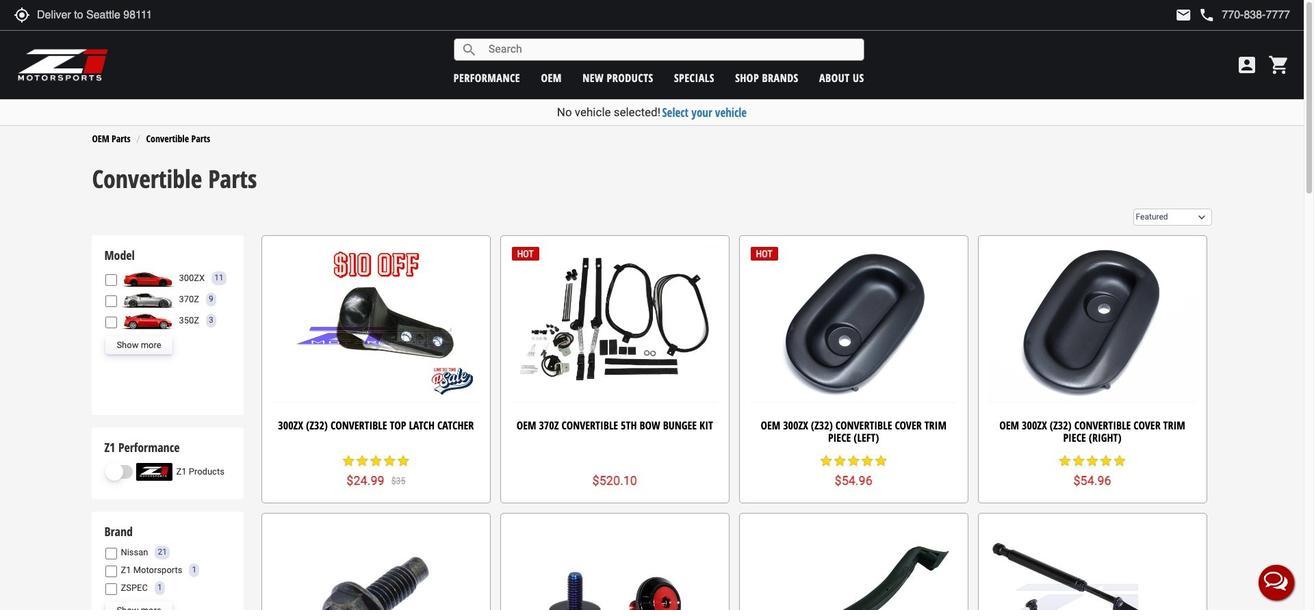 Task type: vqa. For each thing, say whether or not it's contained in the screenshot.
checkbox
yes



Task type: describe. For each thing, give the bounding box(es) containing it.
z1 motorsports logo image
[[17, 48, 109, 82]]

nissan 300zx z32 1990 1991 1992 1993 1994 1995 1996 vg30dett vg30de twin turbo non turbo z1 motorsports image
[[121, 270, 176, 288]]



Task type: locate. For each thing, give the bounding box(es) containing it.
Search search field
[[478, 39, 864, 60]]

nissan 350z z33 2003 2004 2005 2006 2007 2008 2009 vq35de 3.5l revup rev up vq35hr nismo z1 motorsports image
[[121, 312, 176, 330]]

nissan 370z z34 2009 2010 2011 2012 2013 2014 2015 2016 2017 2018 2019 3.7l vq37vhr vhr nismo z1 motorsports image
[[121, 291, 176, 309]]

None checkbox
[[106, 274, 117, 286], [106, 295, 117, 307], [106, 549, 117, 560], [106, 584, 117, 596], [106, 274, 117, 286], [106, 295, 117, 307], [106, 549, 117, 560], [106, 584, 117, 596]]

None checkbox
[[106, 317, 117, 328], [106, 567, 117, 578], [106, 317, 117, 328], [106, 567, 117, 578]]



